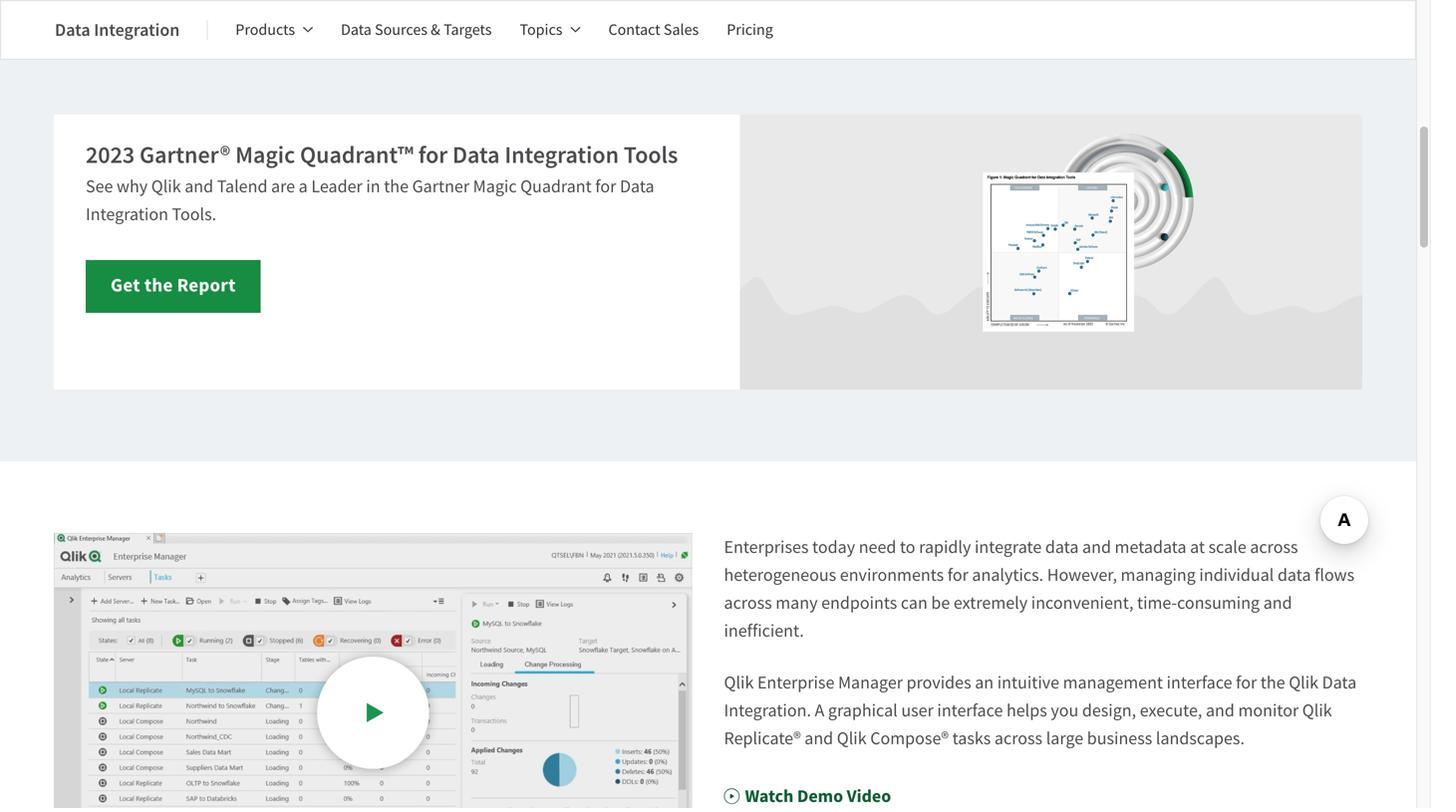 Task type: locate. For each thing, give the bounding box(es) containing it.
1 vertical spatial magic
[[473, 175, 517, 198]]

the inside 2023 gartner® magic quadrant™ for data integration tools see why qlik and talend are a leader in the gartner magic quadrant for data integration tools.
[[384, 175, 409, 198]]

and up however,
[[1083, 536, 1111, 559]]

data
[[1046, 536, 1079, 559], [1278, 564, 1311, 587]]

2 horizontal spatial the
[[1261, 671, 1286, 694]]

the up monitor
[[1261, 671, 1286, 694]]

topics link
[[520, 6, 581, 54]]

individual
[[1200, 564, 1274, 587]]

for inside qlik enterprise manager provides an intuitive management interface for the qlik data integration. a graphical user interface helps you design, execute, and monitor qlik replicate® and qlik compose® tasks across large business landscapes.
[[1236, 671, 1257, 694]]

magic up are
[[235, 140, 295, 171]]

interface
[[1167, 671, 1233, 694], [937, 699, 1003, 722]]

see
[[86, 175, 113, 198]]

1 horizontal spatial interface
[[1167, 671, 1233, 694]]

inefficient.
[[724, 620, 804, 643]]

for up monitor
[[1236, 671, 1257, 694]]

the
[[384, 175, 409, 198], [144, 273, 173, 298], [1261, 671, 1286, 694]]

in
[[366, 175, 380, 198]]

for
[[418, 140, 448, 171], [595, 175, 616, 198], [948, 564, 969, 587], [1236, 671, 1257, 694]]

are
[[271, 175, 295, 198]]

enterprise
[[758, 671, 835, 694]]

across right 'scale'
[[1250, 536, 1298, 559]]

intuitive
[[998, 671, 1060, 694]]

interface up the execute,
[[1167, 671, 1233, 694]]

click on this image to watch the qlik capabilities video image
[[54, 533, 692, 808]]

tools
[[624, 140, 678, 171]]

analytics.
[[972, 564, 1044, 587]]

data
[[55, 18, 90, 42], [341, 19, 372, 40], [453, 140, 500, 171], [620, 175, 655, 198], [1322, 671, 1357, 694]]

and up tools.
[[185, 175, 213, 198]]

tasks
[[953, 727, 991, 750]]

the right in
[[384, 175, 409, 198]]

landscapes.
[[1156, 727, 1245, 750]]

integration.
[[724, 699, 811, 722]]

2023
[[86, 140, 135, 171]]

1 vertical spatial integration
[[505, 140, 619, 171]]

and down a
[[805, 727, 834, 750]]

0 horizontal spatial the
[[144, 273, 173, 298]]

integrate
[[975, 536, 1042, 559]]

leader
[[311, 175, 363, 198]]

0 horizontal spatial interface
[[937, 699, 1003, 722]]

for inside enterprises today need to rapidly integrate data and metadata at scale across heterogeneous environments for analytics. however, managing individual data flows across many endpoints can be extremely inconvenient, time-consuming and inefficient.
[[948, 564, 969, 587]]

integration inside data integration menu bar
[[94, 18, 180, 42]]

enterprises
[[724, 536, 809, 559]]

1 vertical spatial across
[[724, 592, 772, 615]]

2 vertical spatial across
[[995, 727, 1043, 750]]

qlik
[[151, 175, 181, 198], [724, 671, 754, 694], [1289, 671, 1319, 694], [1303, 699, 1332, 722], [837, 727, 867, 750]]

0 horizontal spatial magic
[[235, 140, 295, 171]]

many
[[776, 592, 818, 615]]

0 vertical spatial the
[[384, 175, 409, 198]]

2 horizontal spatial across
[[1250, 536, 1298, 559]]

need
[[859, 536, 896, 559]]

0 vertical spatial integration
[[94, 18, 180, 42]]

quadrant™
[[300, 140, 414, 171]]

contact sales
[[609, 19, 699, 40]]

1 horizontal spatial the
[[384, 175, 409, 198]]

quadrant
[[520, 175, 592, 198]]

and inside 2023 gartner® magic quadrant™ for data integration tools see why qlik and talend are a leader in the gartner magic quadrant for data integration tools.
[[185, 175, 213, 198]]

data up however,
[[1046, 536, 1079, 559]]

across down helps
[[995, 727, 1043, 750]]

0 horizontal spatial across
[[724, 592, 772, 615]]

data left flows
[[1278, 564, 1311, 587]]

across up inefficient.
[[724, 592, 772, 615]]

consuming
[[1177, 592, 1260, 615]]

interface up tasks
[[937, 699, 1003, 722]]

magic
[[235, 140, 295, 171], [473, 175, 517, 198]]

1 horizontal spatial magic
[[473, 175, 517, 198]]

qlik right "why"
[[151, 175, 181, 198]]

across
[[1250, 536, 1298, 559], [724, 592, 772, 615], [995, 727, 1043, 750]]

for down rapidly
[[948, 564, 969, 587]]

qlik inside 2023 gartner® magic quadrant™ for data integration tools see why qlik and talend are a leader in the gartner magic quadrant for data integration tools.
[[151, 175, 181, 198]]

0 horizontal spatial data
[[1046, 536, 1079, 559]]

user
[[901, 699, 934, 722]]

targets
[[444, 19, 492, 40]]

gartner
[[412, 175, 470, 198]]

qlik down the graphical at right bottom
[[837, 727, 867, 750]]

for right quadrant
[[595, 175, 616, 198]]

and down individual
[[1264, 592, 1292, 615]]

magic right gartner
[[473, 175, 517, 198]]

large
[[1046, 727, 1084, 750]]

a
[[299, 175, 308, 198]]

integration
[[94, 18, 180, 42], [505, 140, 619, 171], [86, 203, 168, 226]]

enterprises today need to rapidly integrate data and metadata at scale across heterogeneous environments for analytics. however, managing individual data flows across many endpoints can be extremely inconvenient, time-consuming and inefficient.
[[724, 536, 1355, 643]]

1 vertical spatial the
[[144, 273, 173, 298]]

0 vertical spatial magic
[[235, 140, 295, 171]]

2023 gartner® magic quadrant™ for data integration tools see why qlik and talend are a leader in the gartner magic quadrant for data integration tools.
[[86, 140, 678, 226]]

0 vertical spatial across
[[1250, 536, 1298, 559]]

get the report link
[[86, 260, 261, 313]]

1 vertical spatial data
[[1278, 564, 1311, 587]]

gartner®
[[140, 140, 231, 171]]

talend
[[217, 175, 268, 198]]

the right get at the left of page
[[144, 273, 173, 298]]

across inside qlik enterprise manager provides an intuitive management interface for the qlik data integration. a graphical user interface helps you design, execute, and monitor qlik replicate® and qlik compose® tasks across large business landscapes.
[[995, 727, 1043, 750]]

and
[[185, 175, 213, 198], [1083, 536, 1111, 559], [1264, 592, 1292, 615], [1206, 699, 1235, 722], [805, 727, 834, 750]]

1 vertical spatial interface
[[937, 699, 1003, 722]]

data sources & targets link
[[341, 6, 492, 54]]

1 horizontal spatial across
[[995, 727, 1043, 750]]

2 vertical spatial the
[[1261, 671, 1286, 694]]

qlik up monitor
[[1289, 671, 1319, 694]]

execute,
[[1140, 699, 1203, 722]]

get
[[111, 273, 140, 298]]

metadata
[[1115, 536, 1187, 559]]

pricing link
[[727, 6, 773, 54]]



Task type: describe. For each thing, give the bounding box(es) containing it.
rapidly
[[919, 536, 971, 559]]

can
[[901, 592, 928, 615]]

data integration menu bar
[[55, 6, 801, 54]]

1 horizontal spatial data
[[1278, 564, 1311, 587]]

the inside "link"
[[144, 273, 173, 298]]

time-
[[1137, 592, 1177, 615]]

data integration
[[55, 18, 180, 42]]

monitor
[[1238, 699, 1299, 722]]

manager
[[838, 671, 903, 694]]

tools.
[[172, 203, 216, 226]]

products link
[[236, 6, 313, 54]]

sources
[[375, 19, 428, 40]]

be
[[931, 592, 950, 615]]

you
[[1051, 699, 1079, 722]]

managing
[[1121, 564, 1196, 587]]

sales
[[664, 19, 699, 40]]

data inside qlik enterprise manager provides an intuitive management interface for the qlik data integration. a graphical user interface helps you design, execute, and monitor qlik replicate® and qlik compose® tasks across large business landscapes.
[[1322, 671, 1357, 694]]

qlik up integration.
[[724, 671, 754, 694]]

why
[[117, 175, 148, 198]]

topics
[[520, 19, 563, 40]]

replicate®
[[724, 727, 801, 750]]

get the report
[[111, 273, 236, 298]]

compose®
[[870, 727, 949, 750]]

an
[[975, 671, 994, 694]]

&
[[431, 19, 440, 40]]

inconvenient,
[[1031, 592, 1134, 615]]

for up gartner
[[418, 140, 448, 171]]

business
[[1087, 727, 1153, 750]]

contact sales link
[[609, 6, 699, 54]]

qlik right monitor
[[1303, 699, 1332, 722]]

extremely
[[954, 592, 1028, 615]]

0 vertical spatial data
[[1046, 536, 1079, 559]]

flows
[[1315, 564, 1355, 587]]

helps
[[1007, 699, 1047, 722]]

data sources & targets
[[341, 19, 492, 40]]

at
[[1190, 536, 1205, 559]]

provides
[[907, 671, 972, 694]]

endpoints
[[821, 592, 897, 615]]

contact
[[609, 19, 661, 40]]

0 vertical spatial interface
[[1167, 671, 1233, 694]]

management
[[1063, 671, 1163, 694]]

the inside qlik enterprise manager provides an intuitive management interface for the qlik data integration. a graphical user interface helps you design, execute, and monitor qlik replicate® and qlik compose® tasks across large business landscapes.
[[1261, 671, 1286, 694]]

products
[[236, 19, 295, 40]]

a
[[815, 699, 825, 722]]

report
[[177, 273, 236, 298]]

and up landscapes.
[[1206, 699, 1235, 722]]

however,
[[1047, 564, 1117, 587]]

to
[[900, 536, 916, 559]]

pricing
[[727, 19, 773, 40]]

2 vertical spatial integration
[[86, 203, 168, 226]]

today
[[812, 536, 855, 559]]

environments
[[840, 564, 944, 587]]

qlik enterprise manager provides an intuitive management interface for the qlik data integration. a graphical user interface helps you design, execute, and monitor qlik replicate® and qlik compose® tasks across large business landscapes.
[[724, 671, 1357, 750]]

graphical
[[828, 699, 898, 722]]

design,
[[1082, 699, 1136, 722]]

heterogeneous
[[724, 564, 837, 587]]

scale
[[1209, 536, 1247, 559]]



Task type: vqa. For each thing, say whether or not it's contained in the screenshot.
and in the the '2023 Gartner® Magic Quadrant™ for Data Integration Tools See why Qlik and Talend are a Leader in the Gartner Magic Quadrant for Data Integration Tools.'
yes



